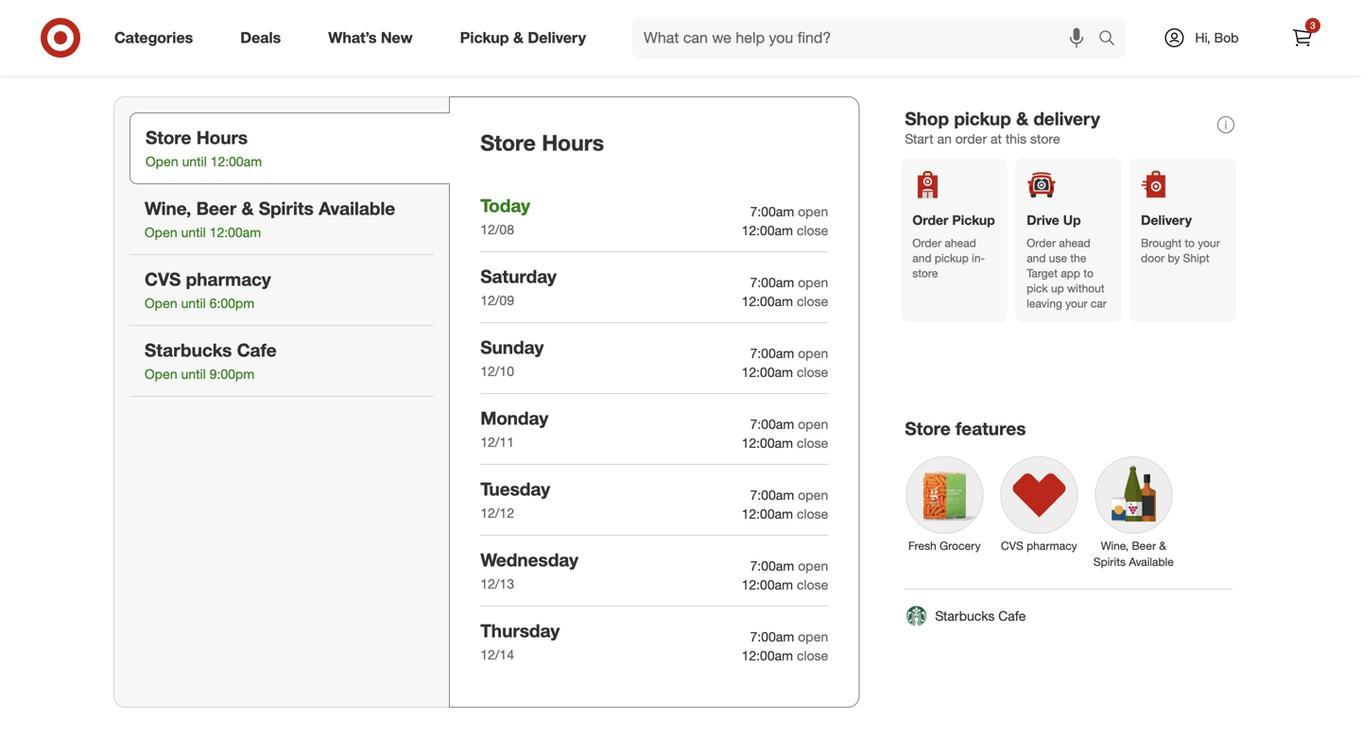 Task type: vqa. For each thing, say whether or not it's contained in the screenshot.
topmost SPIRITS
yes



Task type: locate. For each thing, give the bounding box(es) containing it.
1 vertical spatial store
[[913, 266, 938, 281]]

7 7:00am open 12:00am close from the top
[[742, 629, 829, 664]]

12:00am for tuesday
[[742, 506, 793, 522]]

0 horizontal spatial cvs
[[145, 269, 181, 290]]

2 ahead from the left
[[1059, 236, 1091, 250]]

wine, for wine, beer & spirits available open until 12:00am
[[145, 198, 191, 219]]

wine, inside "wine, beer & spirits available"
[[1101, 539, 1129, 553]]

cafe
[[237, 340, 277, 361], [999, 608, 1026, 625]]

0 vertical spatial cafe
[[237, 340, 277, 361]]

0 horizontal spatial starbucks
[[145, 340, 232, 361]]

saturday 12/09
[[481, 266, 557, 309]]

7:00am open 12:00am close for today
[[742, 203, 829, 239]]

& for wine, beer & spirits available
[[1160, 539, 1167, 553]]

1 open from the top
[[798, 203, 829, 220]]

available inside "wine, beer & spirits available"
[[1129, 555, 1174, 569]]

0 vertical spatial pharmacy
[[186, 269, 271, 290]]

your up shipt
[[1198, 236, 1220, 250]]

12/13
[[481, 576, 514, 592]]

1 vertical spatial your
[[1066, 297, 1088, 311]]

store inside order pickup order ahead and pickup in- store
[[913, 266, 938, 281]]

order
[[956, 130, 987, 147]]

7:00am open 12:00am close for monday
[[742, 416, 829, 451]]

1 horizontal spatial pharmacy
[[1027, 539, 1078, 553]]

1 horizontal spatial to
[[1185, 236, 1195, 250]]

0 horizontal spatial delivery
[[528, 28, 586, 47]]

cafe up 9:00pm
[[237, 340, 277, 361]]

3 7:00am from the top
[[750, 345, 795, 362]]

shipt
[[1184, 251, 1210, 265]]

ahead up in-
[[945, 236, 977, 250]]

delivery inside delivery brought to your door by shipt
[[1141, 212, 1192, 229]]

and inside drive up order ahead and use the target app to pick up without leaving your car
[[1027, 251, 1046, 265]]

hi,
[[1196, 29, 1211, 46]]

1 horizontal spatial cafe
[[999, 608, 1026, 625]]

available inside the wine, beer & spirits available open until 12:00am
[[319, 198, 395, 219]]

& inside "wine, beer & spirits available"
[[1160, 539, 1167, 553]]

pickup inside order pickup order ahead and pickup in- store
[[952, 212, 995, 229]]

until inside store hours open until 12:00am
[[182, 153, 207, 170]]

1 vertical spatial to
[[1084, 266, 1094, 281]]

ahead up the
[[1059, 236, 1091, 250]]

beer inside the wine, beer & spirits available open until 12:00am
[[196, 198, 237, 219]]

1 horizontal spatial beer
[[1132, 539, 1157, 553]]

1 horizontal spatial cvs
[[1001, 539, 1024, 553]]

delivery brought to your door by shipt
[[1141, 212, 1220, 265]]

fresh
[[909, 539, 937, 553]]

1 vertical spatial wine,
[[1101, 539, 1129, 553]]

pharmacy inside cvs pharmacy open until 6:00pm
[[186, 269, 271, 290]]

hours
[[196, 127, 248, 149], [542, 130, 604, 156]]

1 horizontal spatial store
[[1031, 130, 1061, 147]]

starbucks down grocery on the right bottom of page
[[935, 608, 995, 625]]

0 horizontal spatial cafe
[[237, 340, 277, 361]]

starbucks cafe open until 9:00pm
[[145, 340, 277, 383]]

drive
[[1027, 212, 1060, 229]]

pickup right new
[[460, 28, 509, 47]]

open for saturday
[[798, 274, 829, 291]]

to up without
[[1084, 266, 1094, 281]]

until for cvs
[[181, 295, 206, 312]]

store hours open until 12:00am
[[146, 127, 262, 170]]

wine,
[[145, 198, 191, 219], [1101, 539, 1129, 553]]

until for store
[[182, 153, 207, 170]]

store features
[[905, 418, 1026, 440]]

pickup up order on the right of page
[[954, 108, 1012, 130]]

wine, down store hours open until 12:00am
[[145, 198, 191, 219]]

features
[[956, 418, 1026, 440]]

0 vertical spatial available
[[319, 198, 395, 219]]

0 vertical spatial wine,
[[145, 198, 191, 219]]

& inside shop pickup & delivery start an order at this store
[[1017, 108, 1029, 130]]

1 vertical spatial cvs
[[1001, 539, 1024, 553]]

store
[[146, 127, 191, 149], [481, 130, 536, 156], [905, 418, 951, 440]]

store capabilities with hours, vertical tabs tab list
[[113, 97, 450, 708]]

0 horizontal spatial available
[[319, 198, 395, 219]]

open for wednesday
[[798, 558, 829, 574]]

cvs inside 'link'
[[1001, 539, 1024, 553]]

pharmacy inside 'link'
[[1027, 539, 1078, 553]]

12:00am inside store hours open until 12:00am
[[211, 153, 262, 170]]

pharmacy up 6:00pm
[[186, 269, 271, 290]]

0 vertical spatial beer
[[196, 198, 237, 219]]

available for wine, beer & spirits available open until 12:00am
[[319, 198, 395, 219]]

to inside drive up order ahead and use the target app to pick up without leaving your car
[[1084, 266, 1094, 281]]

until inside cvs pharmacy open until 6:00pm
[[181, 295, 206, 312]]

12/10
[[481, 363, 514, 380]]

search
[[1090, 30, 1136, 49]]

7:00am open 12:00am close
[[742, 203, 829, 239], [742, 274, 829, 310], [742, 345, 829, 380], [742, 416, 829, 451], [742, 487, 829, 522], [742, 558, 829, 593], [742, 629, 829, 664]]

pharmacy left "wine, beer & spirits available"
[[1027, 539, 1078, 553]]

3 open from the top
[[798, 345, 829, 362]]

close for sunday
[[797, 364, 829, 380]]

0 horizontal spatial and
[[913, 251, 932, 265]]

tuesday 12/12
[[481, 478, 550, 522]]

0 horizontal spatial to
[[1084, 266, 1094, 281]]

2 and from the left
[[1027, 251, 1046, 265]]

0 horizontal spatial beer
[[196, 198, 237, 219]]

pickup up in-
[[952, 212, 995, 229]]

7:00am for today
[[750, 203, 795, 220]]

and inside order pickup order ahead and pickup in- store
[[913, 251, 932, 265]]

pick
[[1027, 281, 1048, 296]]

4 7:00am from the top
[[750, 416, 795, 433]]

1 horizontal spatial starbucks
[[935, 608, 995, 625]]

your down without
[[1066, 297, 1088, 311]]

1 horizontal spatial ahead
[[1059, 236, 1091, 250]]

7 close from the top
[[797, 648, 829, 664]]

to inside delivery brought to your door by shipt
[[1185, 236, 1195, 250]]

1 horizontal spatial pickup
[[952, 212, 995, 229]]

3 close from the top
[[797, 364, 829, 380]]

cafe down cvs pharmacy
[[999, 608, 1026, 625]]

ahead inside drive up order ahead and use the target app to pick up without leaving your car
[[1059, 236, 1091, 250]]

pickup
[[954, 108, 1012, 130], [935, 251, 969, 265]]

close for saturday
[[797, 293, 829, 310]]

close
[[797, 222, 829, 239], [797, 293, 829, 310], [797, 364, 829, 380], [797, 435, 829, 451], [797, 506, 829, 522], [797, 577, 829, 593], [797, 648, 829, 664]]

6 7:00am from the top
[[750, 558, 795, 574]]

cvs pharmacy open until 6:00pm
[[145, 269, 271, 312]]

0 vertical spatial spirits
[[259, 198, 314, 219]]

to up shipt
[[1185, 236, 1195, 250]]

7:00am for tuesday
[[750, 487, 795, 503]]

0 vertical spatial cvs
[[145, 269, 181, 290]]

4 open from the top
[[798, 416, 829, 433]]

what's
[[328, 28, 377, 47]]

beer inside "wine, beer & spirits available"
[[1132, 539, 1157, 553]]

2 horizontal spatial store
[[905, 418, 951, 440]]

hours inside store hours open until 12:00am
[[196, 127, 248, 149]]

and left in-
[[913, 251, 932, 265]]

order for order pickup
[[913, 236, 942, 250]]

open for tuesday
[[798, 487, 829, 503]]

12:00am for wednesday
[[742, 577, 793, 593]]

7:00am open 12:00am close for sunday
[[742, 345, 829, 380]]

open
[[798, 203, 829, 220], [798, 274, 829, 291], [798, 345, 829, 362], [798, 416, 829, 433], [798, 487, 829, 503], [798, 558, 829, 574], [798, 629, 829, 645]]

0 horizontal spatial spirits
[[259, 198, 314, 219]]

monday
[[481, 407, 549, 429]]

an
[[938, 130, 952, 147]]

deals link
[[224, 17, 305, 59]]

1 vertical spatial spirits
[[1094, 555, 1126, 569]]

pickup left in-
[[935, 251, 969, 265]]

1 vertical spatial cafe
[[999, 608, 1026, 625]]

wine, for wine, beer & spirits available
[[1101, 539, 1129, 553]]

cafe for starbucks cafe
[[999, 608, 1026, 625]]

1 horizontal spatial your
[[1198, 236, 1220, 250]]

0 horizontal spatial pharmacy
[[186, 269, 271, 290]]

1 close from the top
[[797, 222, 829, 239]]

open for starbucks cafe
[[145, 366, 177, 383]]

at
[[991, 130, 1002, 147]]

open inside cvs pharmacy open until 6:00pm
[[145, 295, 177, 312]]

2 7:00am open 12:00am close from the top
[[742, 274, 829, 310]]

pickup
[[460, 28, 509, 47], [952, 212, 995, 229]]

4 close from the top
[[797, 435, 829, 451]]

cvs for cvs pharmacy open until 6:00pm
[[145, 269, 181, 290]]

1 vertical spatial beer
[[1132, 539, 1157, 553]]

1 horizontal spatial available
[[1129, 555, 1174, 569]]

wine, beer & spirits available open until 12:00am
[[145, 198, 395, 241]]

3 7:00am open 12:00am close from the top
[[742, 345, 829, 380]]

starbucks
[[145, 340, 232, 361], [935, 608, 995, 625]]

until
[[182, 153, 207, 170], [181, 224, 206, 241], [181, 295, 206, 312], [181, 366, 206, 383]]

ahead inside order pickup order ahead and pickup in- store
[[945, 236, 977, 250]]

spirits for wine, beer & spirits available
[[1094, 555, 1126, 569]]

open inside store hours open until 12:00am
[[146, 153, 178, 170]]

open for sunday
[[798, 345, 829, 362]]

4 7:00am open 12:00am close from the top
[[742, 416, 829, 451]]

7:00am
[[750, 203, 795, 220], [750, 274, 795, 291], [750, 345, 795, 362], [750, 416, 795, 433], [750, 487, 795, 503], [750, 558, 795, 574], [750, 629, 795, 645]]

7 7:00am from the top
[[750, 629, 795, 645]]

delivery
[[528, 28, 586, 47], [1141, 212, 1192, 229]]

7:00am for sunday
[[750, 345, 795, 362]]

cvs inside cvs pharmacy open until 6:00pm
[[145, 269, 181, 290]]

6:00pm
[[210, 295, 254, 312]]

pharmacy
[[186, 269, 271, 290], [1027, 539, 1078, 553]]

&
[[513, 28, 524, 47], [1017, 108, 1029, 130], [242, 198, 254, 219], [1160, 539, 1167, 553]]

your inside drive up order ahead and use the target app to pick up without leaving your car
[[1066, 297, 1088, 311]]

wine, inside the wine, beer & spirits available open until 12:00am
[[145, 198, 191, 219]]

and up target
[[1027, 251, 1046, 265]]

door
[[1141, 251, 1165, 265]]

1 vertical spatial pickup
[[935, 251, 969, 265]]

0 vertical spatial your
[[1198, 236, 1220, 250]]

1 horizontal spatial store
[[481, 130, 536, 156]]

1 ahead from the left
[[945, 236, 977, 250]]

open
[[146, 153, 178, 170], [145, 224, 177, 241], [145, 295, 177, 312], [145, 366, 177, 383]]

thursday
[[481, 620, 560, 642]]

2 open from the top
[[798, 274, 829, 291]]

1 horizontal spatial spirits
[[1094, 555, 1126, 569]]

1 vertical spatial pickup
[[952, 212, 995, 229]]

3 link
[[1282, 17, 1324, 59]]

spirits inside the wine, beer & spirits available open until 12:00am
[[259, 198, 314, 219]]

1 horizontal spatial delivery
[[1141, 212, 1192, 229]]

1 horizontal spatial wine,
[[1101, 539, 1129, 553]]

5 open from the top
[[798, 487, 829, 503]]

by
[[1168, 251, 1180, 265]]

wine, beer & spirits available
[[1094, 539, 1174, 569]]

brought
[[1141, 236, 1182, 250]]

wednesday 12/13
[[481, 549, 579, 592]]

and
[[913, 251, 932, 265], [1027, 251, 1046, 265]]

open for cvs pharmacy
[[145, 295, 177, 312]]

ahead
[[945, 236, 977, 250], [1059, 236, 1091, 250]]

spirits inside "wine, beer & spirits available"
[[1094, 555, 1126, 569]]

5 7:00am open 12:00am close from the top
[[742, 487, 829, 522]]

5 close from the top
[[797, 506, 829, 522]]

ahead for up
[[1059, 236, 1091, 250]]

6 close from the top
[[797, 577, 829, 593]]

7:00am for wednesday
[[750, 558, 795, 574]]

1 vertical spatial pharmacy
[[1027, 539, 1078, 553]]

until inside starbucks cafe open until 9:00pm
[[181, 366, 206, 383]]

order inside drive up order ahead and use the target app to pick up without leaving your car
[[1027, 236, 1056, 250]]

1 horizontal spatial hours
[[542, 130, 604, 156]]

7 open from the top
[[798, 629, 829, 645]]

& inside the wine, beer & spirits available open until 12:00am
[[242, 198, 254, 219]]

starbucks inside starbucks cafe open until 9:00pm
[[145, 340, 232, 361]]

open inside the wine, beer & spirits available open until 12:00am
[[145, 224, 177, 241]]

6 7:00am open 12:00am close from the top
[[742, 558, 829, 593]]

target
[[1027, 266, 1058, 281]]

6 open from the top
[[798, 558, 829, 574]]

today
[[481, 195, 530, 216]]

pharmacy for cvs pharmacy open until 6:00pm
[[186, 269, 271, 290]]

close for today
[[797, 222, 829, 239]]

cvs
[[145, 269, 181, 290], [1001, 539, 1024, 553]]

0 horizontal spatial store
[[913, 266, 938, 281]]

0 horizontal spatial your
[[1066, 297, 1088, 311]]

0 horizontal spatial ahead
[[945, 236, 977, 250]]

0 vertical spatial pickup
[[954, 108, 1012, 130]]

wine, beer & spirits available link
[[1087, 448, 1181, 574]]

beer
[[196, 198, 237, 219], [1132, 539, 1157, 553]]

close for wednesday
[[797, 577, 829, 593]]

open for monday
[[798, 416, 829, 433]]

beer for wine, beer & spirits available
[[1132, 539, 1157, 553]]

delivery
[[1034, 108, 1101, 130]]

starbucks up 9:00pm
[[145, 340, 232, 361]]

1 vertical spatial starbucks
[[935, 608, 995, 625]]

cvs pharmacy link
[[992, 448, 1087, 558]]

0 horizontal spatial pickup
[[460, 28, 509, 47]]

1 and from the left
[[913, 251, 932, 265]]

0 horizontal spatial store
[[146, 127, 191, 149]]

0 vertical spatial to
[[1185, 236, 1195, 250]]

2 7:00am from the top
[[750, 274, 795, 291]]

fresh grocery link
[[898, 448, 992, 558]]

leaving
[[1027, 297, 1063, 311]]

close for thursday
[[797, 648, 829, 664]]

2 close from the top
[[797, 293, 829, 310]]

0 vertical spatial starbucks
[[145, 340, 232, 361]]

shop
[[905, 108, 949, 130]]

search button
[[1090, 17, 1136, 62]]

0 horizontal spatial wine,
[[145, 198, 191, 219]]

ahead for pickup
[[945, 236, 977, 250]]

0 vertical spatial store
[[1031, 130, 1061, 147]]

spirits
[[259, 198, 314, 219], [1094, 555, 1126, 569]]

cafe inside starbucks cafe open until 9:00pm
[[237, 340, 277, 361]]

sunday 12/10
[[481, 337, 544, 380]]

store for store hours
[[481, 130, 536, 156]]

0 horizontal spatial hours
[[196, 127, 248, 149]]

open inside starbucks cafe open until 9:00pm
[[145, 366, 177, 383]]

1 vertical spatial delivery
[[1141, 212, 1192, 229]]

1 7:00am open 12:00am close from the top
[[742, 203, 829, 239]]

0 vertical spatial pickup
[[460, 28, 509, 47]]

today 12/08
[[481, 195, 530, 238]]

in-
[[972, 251, 985, 265]]

wine, right cvs pharmacy
[[1101, 539, 1129, 553]]

1 7:00am from the top
[[750, 203, 795, 220]]

12:00am for saturday
[[742, 293, 793, 310]]

new
[[381, 28, 413, 47]]

5 7:00am from the top
[[750, 487, 795, 503]]

1 horizontal spatial and
[[1027, 251, 1046, 265]]

1 vertical spatial available
[[1129, 555, 1174, 569]]

available
[[319, 198, 395, 219], [1129, 555, 1174, 569]]

store inside store hours open until 12:00am
[[146, 127, 191, 149]]

your
[[1198, 236, 1220, 250], [1066, 297, 1088, 311]]

until inside the wine, beer & spirits available open until 12:00am
[[181, 224, 206, 241]]



Task type: describe. For each thing, give the bounding box(es) containing it.
12:00am for sunday
[[742, 364, 793, 380]]

and for order
[[913, 251, 932, 265]]

spirits for wine, beer & spirits available open until 12:00am
[[259, 198, 314, 219]]

cvs pharmacy
[[1001, 539, 1078, 553]]

12/14
[[481, 647, 514, 663]]

fresh grocery
[[909, 539, 981, 553]]

hours for store hours open until 12:00am
[[196, 127, 248, 149]]

close for monday
[[797, 435, 829, 451]]

categories link
[[98, 17, 217, 59]]

available for wine, beer & spirits available
[[1129, 555, 1174, 569]]

open for thursday
[[798, 629, 829, 645]]

starbucks for starbucks cafe open until 9:00pm
[[145, 340, 232, 361]]

close for tuesday
[[797, 506, 829, 522]]

7:00am open 12:00am close for saturday
[[742, 274, 829, 310]]

store for store hours open until 12:00am
[[146, 127, 191, 149]]

beer for wine, beer & spirits available open until 12:00am
[[196, 198, 237, 219]]

the
[[1071, 251, 1087, 265]]

12:00am for monday
[[742, 435, 793, 451]]

pickup inside pickup & delivery link
[[460, 28, 509, 47]]

without
[[1068, 281, 1105, 296]]

7:00am for monday
[[750, 416, 795, 433]]

store inside shop pickup & delivery start an order at this store
[[1031, 130, 1061, 147]]

12:00am for today
[[742, 222, 793, 239]]

starbucks cafe
[[935, 608, 1026, 625]]

open for today
[[798, 203, 829, 220]]

12/12
[[481, 505, 514, 522]]

What can we help you find? suggestions appear below search field
[[633, 17, 1103, 59]]

categories
[[114, 28, 193, 47]]

3
[[1311, 19, 1316, 31]]

& for shop pickup & delivery start an order at this store
[[1017, 108, 1029, 130]]

store for store features
[[905, 418, 951, 440]]

monday 12/11
[[481, 407, 549, 451]]

up
[[1063, 212, 1081, 229]]

use
[[1049, 251, 1068, 265]]

shop pickup & delivery start an order at this store
[[905, 108, 1101, 147]]

hi, bob
[[1196, 29, 1239, 46]]

order for drive up
[[1027, 236, 1056, 250]]

7:00am open 12:00am close for wednesday
[[742, 558, 829, 593]]

order pickup order ahead and pickup in- store
[[913, 212, 995, 281]]

car
[[1091, 297, 1107, 311]]

pickup & delivery link
[[444, 17, 610, 59]]

pickup inside shop pickup & delivery start an order at this store
[[954, 108, 1012, 130]]

12/08
[[481, 221, 514, 238]]

& for wine, beer & spirits available open until 12:00am
[[242, 198, 254, 219]]

wednesday
[[481, 549, 579, 571]]

until for starbucks
[[181, 366, 206, 383]]

what's new
[[328, 28, 413, 47]]

drive up order ahead and use the target app to pick up without leaving your car
[[1027, 212, 1107, 311]]

12:00am for thursday
[[742, 648, 793, 664]]

pickup & delivery
[[460, 28, 586, 47]]

pickup inside order pickup order ahead and pickup in- store
[[935, 251, 969, 265]]

deals
[[240, 28, 281, 47]]

your inside delivery brought to your door by shipt
[[1198, 236, 1220, 250]]

pharmacy for cvs pharmacy
[[1027, 539, 1078, 553]]

grocery
[[940, 539, 981, 553]]

0 vertical spatial delivery
[[528, 28, 586, 47]]

7:00am for thursday
[[750, 629, 795, 645]]

thursday 12/14
[[481, 620, 560, 663]]

12/11
[[481, 434, 514, 451]]

cvs for cvs pharmacy
[[1001, 539, 1024, 553]]

sunday
[[481, 337, 544, 358]]

app
[[1061, 266, 1081, 281]]

and for drive
[[1027, 251, 1046, 265]]

12:00am inside the wine, beer & spirits available open until 12:00am
[[210, 224, 261, 241]]

open for store hours
[[146, 153, 178, 170]]

hours for store hours
[[542, 130, 604, 156]]

tuesday
[[481, 478, 550, 500]]

7:00am open 12:00am close for thursday
[[742, 629, 829, 664]]

what's new link
[[312, 17, 437, 59]]

9:00pm
[[210, 366, 254, 383]]

starbucks for starbucks cafe
[[935, 608, 995, 625]]

7:00am for saturday
[[750, 274, 795, 291]]

store hours
[[481, 130, 604, 156]]

up
[[1051, 281, 1064, 296]]

7:00am open 12:00am close for tuesday
[[742, 487, 829, 522]]

start
[[905, 130, 934, 147]]

this
[[1006, 130, 1027, 147]]

saturday
[[481, 266, 557, 287]]

12/09
[[481, 292, 514, 309]]

bob
[[1215, 29, 1239, 46]]

cafe for starbucks cafe open until 9:00pm
[[237, 340, 277, 361]]



